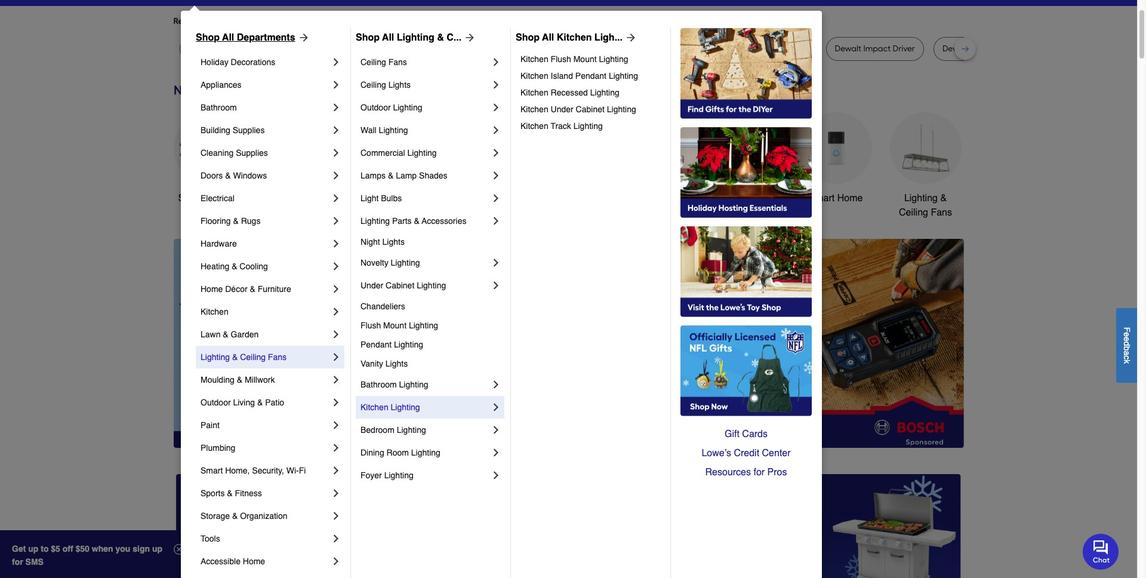 Task type: describe. For each thing, give the bounding box(es) containing it.
storage & organization
[[201, 511, 288, 521]]

building
[[201, 125, 230, 135]]

wall lighting
[[361, 125, 408, 135]]

you for more suggestions for you
[[388, 16, 402, 26]]

get up to 2 free select tools or batteries when you buy 1 with select purchases. image
[[176, 474, 425, 578]]

chevron right image for ceiling lights
[[490, 79, 502, 91]]

chevron right image for outdoor living & patio
[[330, 397, 342, 409]]

0 vertical spatial flush
[[551, 54, 572, 64]]

cards
[[743, 429, 768, 440]]

outdoor for outdoor lighting
[[361, 103, 391, 112]]

chevron right image for smart home, security, wi-fi
[[330, 465, 342, 477]]

kitchen under cabinet lighting
[[521, 105, 637, 114]]

chevron right image for ceiling fans
[[490, 56, 502, 68]]

smart home, security, wi-fi
[[201, 466, 306, 475]]

dewalt for dewalt drill bit set
[[943, 44, 970, 54]]

home décor & furniture
[[201, 284, 291, 294]]

lawn & garden link
[[201, 323, 330, 346]]

bathroom lighting link
[[361, 373, 490, 396]]

3 impact from the left
[[864, 44, 891, 54]]

home for smart home
[[838, 193, 863, 204]]

chevron right image for bedroom lighting
[[490, 424, 502, 436]]

0 vertical spatial lighting & ceiling fans
[[900, 193, 953, 218]]

chevron right image for home décor & furniture
[[330, 283, 342, 295]]

chevron right image for lamps & lamp shades
[[490, 170, 502, 182]]

lowe's credit center link
[[681, 444, 812, 463]]

pros
[[768, 467, 788, 478]]

novelty lighting link
[[361, 251, 490, 274]]

ligh...
[[595, 32, 623, 43]]

2 drill from the left
[[567, 44, 581, 54]]

1 horizontal spatial bathroom link
[[711, 112, 783, 205]]

shop all departments
[[196, 32, 295, 43]]

foyer
[[361, 471, 382, 480]]

heating
[[201, 262, 230, 271]]

chevron right image for doors & windows
[[330, 170, 342, 182]]

officially licensed n f l gifts. shop now. image
[[681, 326, 812, 416]]

0 horizontal spatial flush
[[361, 321, 381, 330]]

arrow left image
[[396, 343, 408, 355]]

kitchen flush mount lighting
[[521, 54, 629, 64]]

heating & cooling link
[[201, 255, 330, 278]]

lamps & lamp shades link
[[361, 164, 490, 187]]

up to 30 percent off select grills and accessories. image
[[713, 474, 962, 578]]

chevron right image for flooring & rugs
[[330, 215, 342, 227]]

shop for shop all lighting & c...
[[356, 32, 380, 43]]

0 horizontal spatial fans
[[268, 352, 287, 362]]

appliances
[[201, 80, 242, 90]]

arrow right image for shop all kitchen ligh...
[[623, 32, 637, 44]]

doors
[[201, 171, 223, 180]]

1 horizontal spatial lighting & ceiling fans link
[[890, 112, 962, 220]]

chevron right image for tools
[[330, 533, 342, 545]]

for inside get up to $5 off $50 when you sign up for sms
[[12, 557, 23, 567]]

paint link
[[201, 414, 330, 437]]

kitchen for island
[[521, 71, 549, 81]]

arrow right image inside shop all lighting & c... link
[[462, 32, 476, 44]]

1 horizontal spatial tools link
[[353, 112, 424, 205]]

chevron right image for light bulbs
[[490, 192, 502, 204]]

home,
[[225, 466, 250, 475]]

lighting inside 'link'
[[397, 425, 426, 435]]

outdoor lighting
[[361, 103, 423, 112]]

shop for shop all kitchen ligh...
[[516, 32, 540, 43]]

night lights link
[[361, 232, 502, 251]]

kitchen for recessed
[[521, 88, 549, 97]]

flooring & rugs link
[[201, 210, 330, 232]]

find gifts for the diyer. image
[[681, 28, 812, 119]]

plumbing
[[201, 443, 236, 453]]

outdoor living & patio link
[[201, 391, 330, 414]]

holiday
[[201, 57, 229, 67]]

security,
[[252, 466, 284, 475]]

& inside "link"
[[250, 284, 256, 294]]

pendant inside kitchen island pendant lighting link
[[576, 71, 607, 81]]

flooring & rugs
[[201, 216, 261, 226]]

d
[[1123, 341, 1133, 346]]

arrow right image for shop all departments
[[295, 32, 310, 44]]

0 vertical spatial mount
[[574, 54, 597, 64]]

1 vertical spatial fans
[[932, 207, 953, 218]]

home inside "link"
[[201, 284, 223, 294]]

ceiling lights link
[[361, 73, 490, 96]]

sports & fitness link
[[201, 482, 330, 505]]

shop
[[178, 193, 201, 204]]

2 e from the top
[[1123, 337, 1133, 341]]

scroll to item #5 image
[[731, 426, 760, 431]]

suggestions
[[327, 16, 374, 26]]

get up to $5 off $50 when you sign up for sms
[[12, 544, 162, 567]]

0 horizontal spatial mount
[[384, 321, 407, 330]]

chevron right image for commercial lighting
[[490, 147, 502, 159]]

millwork
[[245, 375, 275, 385]]

chat invite button image
[[1084, 533, 1120, 570]]

patio
[[265, 398, 284, 407]]

advertisement region
[[386, 239, 964, 450]]

lights for vanity lights
[[386, 359, 408, 369]]

light bulbs
[[361, 194, 402, 203]]

home décor & furniture link
[[201, 278, 330, 300]]

christmas decorations link
[[442, 112, 514, 220]]

chevron right image for dining room lighting
[[490, 447, 502, 459]]

chevron right image for under cabinet lighting
[[490, 280, 502, 292]]

chevron right image for wall lighting
[[490, 124, 502, 136]]

shop all departments link
[[196, 30, 310, 45]]

tools inside outdoor tools & equipment
[[660, 193, 683, 204]]

hardware
[[201, 239, 237, 249]]

under cabinet lighting
[[361, 281, 446, 290]]

chevron right image for outdoor lighting
[[490, 102, 502, 113]]

drill for dewalt drill bit
[[343, 44, 357, 54]]

0 horizontal spatial bathroom link
[[201, 96, 330, 119]]

vanity lights link
[[361, 354, 502, 373]]

scroll to item #2 element
[[643, 425, 674, 432]]

storage & organization link
[[201, 505, 330, 527]]

ceiling fans link
[[361, 51, 490, 73]]

dewalt drill bit set
[[943, 44, 1012, 54]]

plumbing link
[[201, 437, 330, 459]]

chevron right image for lighting parts & accessories
[[490, 215, 502, 227]]

dining
[[361, 448, 385, 458]]

chevron right image for appliances
[[330, 79, 342, 91]]

1 set from the left
[[595, 44, 607, 54]]

vanity
[[361, 359, 383, 369]]

1 horizontal spatial fans
[[389, 57, 407, 67]]

chandeliers
[[361, 302, 405, 311]]

ceiling fans
[[361, 57, 407, 67]]

chevron right image for foyer lighting
[[490, 470, 502, 481]]

1 up from the left
[[28, 544, 38, 554]]

drill bit set
[[567, 44, 607, 54]]

lighting parts & accessories
[[361, 216, 467, 226]]

christmas
[[457, 193, 500, 204]]

dewalt for dewalt drill bit
[[314, 44, 341, 54]]

0 horizontal spatial tools link
[[201, 527, 330, 550]]

outdoor for outdoor living & patio
[[201, 398, 231, 407]]

sign
[[133, 544, 150, 554]]

smart home
[[810, 193, 863, 204]]

all for kitchen
[[542, 32, 555, 43]]

kitchen lighting link
[[361, 396, 490, 419]]

home for accessible home
[[243, 557, 265, 566]]

all for departments
[[222, 32, 234, 43]]

2 set from the left
[[1000, 44, 1012, 54]]

1 horizontal spatial arrow right image
[[942, 343, 954, 355]]

decorations for holiday
[[231, 57, 276, 67]]

kitchen for flush
[[521, 54, 549, 64]]

chevron right image for electrical
[[330, 192, 342, 204]]

kitchen up drill bit set at the top
[[557, 32, 592, 43]]

chevron right image for lighting & ceiling fans
[[330, 351, 342, 363]]

furniture
[[258, 284, 291, 294]]

flush mount lighting link
[[361, 316, 502, 335]]

searches
[[233, 16, 268, 26]]

drill for dewalt drill bit set
[[972, 44, 986, 54]]

cleaning supplies link
[[201, 142, 330, 164]]

wi-
[[287, 466, 299, 475]]

shop all deals link
[[174, 112, 245, 205]]

cooling
[[240, 262, 268, 271]]

recommended searches for you heading
[[174, 16, 964, 27]]

outdoor lighting link
[[361, 96, 490, 119]]

ceiling lights
[[361, 80, 411, 90]]

1 horizontal spatial under
[[551, 105, 574, 114]]

0 horizontal spatial tools
[[201, 534, 220, 544]]

heating & cooling
[[201, 262, 268, 271]]

lamp
[[396, 171, 417, 180]]

moulding
[[201, 375, 235, 385]]

chevron right image for holiday decorations
[[330, 56, 342, 68]]

bedroom
[[361, 425, 395, 435]]

bit for dewalt drill bit set
[[988, 44, 998, 54]]

bathroom lighting
[[361, 380, 429, 389]]



Task type: locate. For each thing, give the bounding box(es) containing it.
1 vertical spatial arrow right image
[[942, 343, 954, 355]]

2 bit from the left
[[530, 44, 539, 54]]

tools
[[377, 193, 400, 204], [660, 193, 683, 204], [201, 534, 220, 544]]

kitchen island pendant lighting link
[[521, 68, 662, 84]]

0 horizontal spatial driver
[[505, 44, 528, 54]]

smart for smart home
[[810, 193, 835, 204]]

flooring
[[201, 216, 231, 226]]

2 vertical spatial outdoor
[[201, 398, 231, 407]]

2 vertical spatial bathroom
[[361, 380, 397, 389]]

1 shop from the left
[[196, 32, 220, 43]]

2 horizontal spatial fans
[[932, 207, 953, 218]]

e up d
[[1123, 332, 1133, 337]]

chevron right image for accessible home
[[330, 556, 342, 567]]

outdoor living & patio
[[201, 398, 284, 407]]

shades
[[419, 171, 448, 180]]

lighting
[[397, 32, 435, 43], [599, 54, 629, 64], [609, 71, 639, 81], [591, 88, 620, 97], [393, 103, 423, 112], [607, 105, 637, 114], [574, 121, 603, 131], [379, 125, 408, 135], [408, 148, 437, 158], [905, 193, 938, 204], [361, 216, 390, 226], [391, 258, 420, 268], [417, 281, 446, 290], [409, 321, 438, 330], [394, 340, 424, 349], [201, 352, 230, 362], [399, 380, 429, 389], [391, 403, 420, 412], [397, 425, 426, 435], [411, 448, 441, 458], [385, 471, 414, 480]]

2 driver from the left
[[786, 44, 808, 54]]

ceiling inside "link"
[[361, 80, 386, 90]]

chevron right image
[[490, 56, 502, 68], [490, 79, 502, 91], [330, 102, 342, 113], [330, 124, 342, 136], [330, 147, 342, 159], [330, 170, 342, 182], [490, 192, 502, 204], [330, 238, 342, 250], [490, 257, 502, 269], [330, 260, 342, 272], [330, 283, 342, 295], [330, 306, 342, 318], [330, 351, 342, 363], [490, 401, 502, 413], [490, 447, 502, 459], [330, 465, 342, 477], [490, 470, 502, 481], [330, 487, 342, 499], [330, 510, 342, 522], [330, 556, 342, 567]]

arrow right image down more
[[295, 32, 310, 44]]

impact
[[476, 44, 503, 54], [756, 44, 784, 54], [864, 44, 891, 54]]

2 up from the left
[[152, 544, 162, 554]]

2 horizontal spatial bathroom
[[726, 193, 768, 204]]

chevron right image for heating & cooling
[[330, 260, 342, 272]]

1 vertical spatial under
[[361, 281, 384, 290]]

decorations for christmas
[[453, 207, 504, 218]]

all for deals
[[203, 193, 213, 204]]

1 horizontal spatial outdoor
[[361, 103, 391, 112]]

pendant up vanity
[[361, 340, 392, 349]]

deals
[[216, 193, 240, 204]]

0 vertical spatial lights
[[389, 80, 411, 90]]

home
[[838, 193, 863, 204], [201, 284, 223, 294], [243, 557, 265, 566]]

all inside shop all lighting & c... link
[[382, 32, 394, 43]]

dewalt for dewalt impact driver
[[835, 44, 862, 54]]

2 horizontal spatial outdoor
[[623, 193, 658, 204]]

decorations down "shop all departments" link
[[231, 57, 276, 67]]

a
[[1123, 351, 1133, 355]]

drill
[[343, 44, 357, 54], [567, 44, 581, 54], [715, 44, 729, 54], [972, 44, 986, 54]]

chevron right image for sports & fitness
[[330, 487, 342, 499]]

supplies up windows
[[236, 148, 268, 158]]

chevron right image for kitchen lighting
[[490, 401, 502, 413]]

1 vertical spatial supplies
[[236, 148, 268, 158]]

kitchen for lighting
[[361, 403, 389, 412]]

shop these last-minute gifts. $99 or less. quantities are limited and won't last. image
[[174, 239, 366, 448]]

1 you from the left
[[282, 16, 296, 26]]

2 horizontal spatial driver
[[893, 44, 916, 54]]

1 horizontal spatial you
[[388, 16, 402, 26]]

chevron right image
[[330, 56, 342, 68], [330, 79, 342, 91], [490, 102, 502, 113], [490, 124, 502, 136], [490, 147, 502, 159], [490, 170, 502, 182], [330, 192, 342, 204], [330, 215, 342, 227], [490, 215, 502, 227], [490, 280, 502, 292], [330, 329, 342, 340], [330, 374, 342, 386], [490, 379, 502, 391], [330, 397, 342, 409], [330, 419, 342, 431], [490, 424, 502, 436], [330, 442, 342, 454], [330, 533, 342, 545]]

0 horizontal spatial lighting & ceiling fans link
[[201, 346, 330, 369]]

kitchen up bedroom
[[361, 403, 389, 412]]

1 horizontal spatial pendant
[[576, 71, 607, 81]]

1 horizontal spatial decorations
[[453, 207, 504, 218]]

4 drill from the left
[[972, 44, 986, 54]]

1 horizontal spatial set
[[1000, 44, 1012, 54]]

all inside the shop all deals link
[[203, 193, 213, 204]]

3 dewalt from the left
[[835, 44, 862, 54]]

1 bit from the left
[[359, 44, 369, 54]]

shop down more suggestions for you link
[[356, 32, 380, 43]]

all right shop on the left
[[203, 193, 213, 204]]

off
[[63, 544, 73, 554]]

lights up outdoor lighting
[[389, 80, 411, 90]]

1 horizontal spatial bathroom
[[361, 380, 397, 389]]

lights for ceiling lights
[[389, 80, 411, 90]]

chevron right image for lawn & garden
[[330, 329, 342, 340]]

2 vertical spatial home
[[243, 557, 265, 566]]

bulbs
[[381, 194, 402, 203]]

1 vertical spatial home
[[201, 284, 223, 294]]

impact driver bit
[[476, 44, 539, 54]]

for left pros
[[754, 467, 765, 478]]

0 horizontal spatial home
[[201, 284, 223, 294]]

2 vertical spatial lights
[[386, 359, 408, 369]]

outdoor up equipment
[[623, 193, 658, 204]]

1 vertical spatial smart
[[201, 466, 223, 475]]

1 vertical spatial outdoor
[[623, 193, 658, 204]]

1 horizontal spatial driver
[[786, 44, 808, 54]]

electrical
[[201, 194, 235, 203]]

gift cards link
[[681, 425, 812, 444]]

0 horizontal spatial decorations
[[231, 57, 276, 67]]

mount up pendant lighting
[[384, 321, 407, 330]]

None search field
[[445, 0, 771, 7]]

impact for impact driver bit
[[476, 44, 503, 54]]

supplies for building supplies
[[233, 125, 265, 135]]

hardware link
[[201, 232, 330, 255]]

all inside shop all kitchen ligh... link
[[542, 32, 555, 43]]

all down recommended searches for you heading
[[542, 32, 555, 43]]

1 horizontal spatial smart
[[810, 193, 835, 204]]

pendant
[[576, 71, 607, 81], [361, 340, 392, 349]]

for down get
[[12, 557, 23, 567]]

for up departments at the left of the page
[[270, 16, 280, 26]]

living
[[233, 398, 255, 407]]

lights for night lights
[[383, 237, 405, 247]]

decorations
[[231, 57, 276, 67], [453, 207, 504, 218]]

supplies for cleaning supplies
[[236, 148, 268, 158]]

decorations inside christmas decorations link
[[453, 207, 504, 218]]

you for recommended searches for you
[[282, 16, 296, 26]]

driver for impact driver
[[786, 44, 808, 54]]

0 horizontal spatial impact
[[476, 44, 503, 54]]

you
[[282, 16, 296, 26], [388, 16, 402, 26]]

impact for impact driver
[[756, 44, 784, 54]]

resources
[[706, 467, 751, 478]]

0 horizontal spatial under
[[361, 281, 384, 290]]

0 vertical spatial decorations
[[231, 57, 276, 67]]

electrical link
[[201, 187, 330, 210]]

departments
[[237, 32, 295, 43]]

lights up novelty lighting
[[383, 237, 405, 247]]

get
[[12, 544, 26, 554]]

up right sign
[[152, 544, 162, 554]]

kitchen left recessed on the top
[[521, 88, 549, 97]]

0 horizontal spatial shop
[[196, 32, 220, 43]]

0 vertical spatial lighting & ceiling fans link
[[890, 112, 962, 220]]

lighting parts & accessories link
[[361, 210, 490, 232]]

mount down drill bit set at the top
[[574, 54, 597, 64]]

shop up impact driver bit
[[516, 32, 540, 43]]

c
[[1123, 355, 1133, 360]]

2 horizontal spatial tools
[[660, 193, 683, 204]]

tools link
[[353, 112, 424, 205], [201, 527, 330, 550]]

dewalt drill bit
[[314, 44, 369, 54]]

1 vertical spatial tools link
[[201, 527, 330, 550]]

0 vertical spatial home
[[838, 193, 863, 204]]

holiday hosting essentials. image
[[681, 127, 812, 218]]

all up ceiling fans
[[382, 32, 394, 43]]

0 horizontal spatial cabinet
[[386, 281, 415, 290]]

1 horizontal spatial impact
[[756, 44, 784, 54]]

arrow right image
[[462, 32, 476, 44], [942, 343, 954, 355]]

0 vertical spatial under
[[551, 105, 574, 114]]

0 horizontal spatial you
[[282, 16, 296, 26]]

lights down arrow left image
[[386, 359, 408, 369]]

you left more
[[282, 16, 296, 26]]

kitchen for under
[[521, 105, 549, 114]]

chandeliers link
[[361, 297, 502, 316]]

1 horizontal spatial up
[[152, 544, 162, 554]]

tools up equipment
[[660, 193, 683, 204]]

organization
[[240, 511, 288, 521]]

more suggestions for you
[[306, 16, 402, 26]]

chevron right image for bathroom lighting
[[490, 379, 502, 391]]

1 horizontal spatial mount
[[574, 54, 597, 64]]

holiday decorations
[[201, 57, 276, 67]]

commercial lighting link
[[361, 142, 490, 164]]

1 horizontal spatial tools
[[377, 193, 400, 204]]

3 shop from the left
[[516, 32, 540, 43]]

all down recommended searches for you
[[222, 32, 234, 43]]

decorations down christmas
[[453, 207, 504, 218]]

resources for pros
[[706, 467, 788, 478]]

drill for dewalt drill
[[715, 44, 729, 54]]

chevron right image for moulding & millwork
[[330, 374, 342, 386]]

dining room lighting
[[361, 448, 441, 458]]

kitchen lighting
[[361, 403, 420, 412]]

& inside outdoor tools & equipment
[[685, 193, 692, 204]]

room
[[387, 448, 409, 458]]

0 vertical spatial outdoor
[[361, 103, 391, 112]]

appliances link
[[201, 73, 330, 96]]

0 vertical spatial bathroom
[[201, 103, 237, 112]]

recessed
[[551, 88, 588, 97]]

storage
[[201, 511, 230, 521]]

light
[[361, 194, 379, 203]]

kitchen left island
[[521, 71, 549, 81]]

scroll to item #4 image
[[702, 426, 731, 431]]

c...
[[447, 32, 462, 43]]

0 vertical spatial smart
[[810, 193, 835, 204]]

1 driver from the left
[[505, 44, 528, 54]]

0 horizontal spatial up
[[28, 544, 38, 554]]

under up kitchen track lighting
[[551, 105, 574, 114]]

outdoor inside outdoor tools & equipment
[[623, 193, 658, 204]]

all inside "shop all departments" link
[[222, 32, 234, 43]]

chevron right image for storage & organization
[[330, 510, 342, 522]]

flush up island
[[551, 54, 572, 64]]

more suggestions for you link
[[306, 16, 412, 27]]

pendant inside pendant lighting link
[[361, 340, 392, 349]]

shop for shop all departments
[[196, 32, 220, 43]]

visit the lowe's toy shop. image
[[681, 226, 812, 317]]

christmas decorations
[[453, 193, 504, 218]]

lights inside "link"
[[389, 80, 411, 90]]

1 vertical spatial flush
[[361, 321, 381, 330]]

e up b
[[1123, 337, 1133, 341]]

garden
[[231, 330, 259, 339]]

cabinet down novelty lighting
[[386, 281, 415, 290]]

1 arrow right image from the left
[[295, 32, 310, 44]]

1 vertical spatial decorations
[[453, 207, 504, 218]]

moulding & millwork
[[201, 375, 275, 385]]

0 vertical spatial tools link
[[353, 112, 424, 205]]

shop down recommended
[[196, 32, 220, 43]]

1 horizontal spatial home
[[243, 557, 265, 566]]

for right suggestions
[[376, 16, 387, 26]]

tools up parts
[[377, 193, 400, 204]]

doors & windows
[[201, 171, 267, 180]]

arrow right image inside "shop all departments" link
[[295, 32, 310, 44]]

kitchen left track
[[521, 121, 549, 131]]

2 you from the left
[[388, 16, 402, 26]]

ceiling
[[361, 57, 386, 67], [361, 80, 386, 90], [900, 207, 929, 218], [240, 352, 266, 362]]

arrow right image
[[295, 32, 310, 44], [623, 32, 637, 44]]

1 dewalt from the left
[[314, 44, 341, 54]]

chevron right image for paint
[[330, 419, 342, 431]]

all for lighting
[[382, 32, 394, 43]]

cabinet down kitchen recessed lighting link
[[576, 105, 605, 114]]

1 vertical spatial lights
[[383, 237, 405, 247]]

bit for impact driver bit
[[530, 44, 539, 54]]

2 impact from the left
[[756, 44, 784, 54]]

4 dewalt from the left
[[943, 44, 970, 54]]

outdoor for outdoor tools & equipment
[[623, 193, 658, 204]]

0 horizontal spatial arrow right image
[[295, 32, 310, 44]]

0 vertical spatial cabinet
[[576, 105, 605, 114]]

supplies up cleaning supplies
[[233, 125, 265, 135]]

1 vertical spatial lighting & ceiling fans link
[[201, 346, 330, 369]]

fitness
[[235, 489, 262, 498]]

f e e d b a c k button
[[1117, 308, 1138, 383]]

3 bit from the left
[[583, 44, 593, 54]]

1 drill from the left
[[343, 44, 357, 54]]

0 horizontal spatial outdoor
[[201, 398, 231, 407]]

2 horizontal spatial impact
[[864, 44, 891, 54]]

2 horizontal spatial home
[[838, 193, 863, 204]]

2 horizontal spatial shop
[[516, 32, 540, 43]]

1 horizontal spatial shop
[[356, 32, 380, 43]]

vanity lights
[[361, 359, 408, 369]]

kitchen down impact driver bit
[[521, 54, 549, 64]]

kitchen up the lawn
[[201, 307, 229, 317]]

1 vertical spatial pendant
[[361, 340, 392, 349]]

new deals every day during 25 days of deals image
[[174, 80, 964, 100]]

2 shop from the left
[[356, 32, 380, 43]]

flush mount lighting
[[361, 321, 438, 330]]

1 vertical spatial bathroom
[[726, 193, 768, 204]]

1 vertical spatial cabinet
[[386, 281, 415, 290]]

flush down chandeliers
[[361, 321, 381, 330]]

smart for smart home, security, wi-fi
[[201, 466, 223, 475]]

3 driver from the left
[[893, 44, 916, 54]]

4 bit from the left
[[988, 44, 998, 54]]

to
[[41, 544, 49, 554]]

1 horizontal spatial flush
[[551, 54, 572, 64]]

pendant lighting link
[[361, 335, 502, 354]]

0 horizontal spatial lighting & ceiling fans
[[201, 352, 287, 362]]

1 horizontal spatial arrow right image
[[623, 32, 637, 44]]

cleaning
[[201, 148, 234, 158]]

0 horizontal spatial bathroom
[[201, 103, 237, 112]]

0 vertical spatial supplies
[[233, 125, 265, 135]]

chevron right image for kitchen
[[330, 306, 342, 318]]

chevron right image for cleaning supplies
[[330, 147, 342, 159]]

0 vertical spatial fans
[[389, 57, 407, 67]]

tools down storage
[[201, 534, 220, 544]]

credit
[[734, 448, 760, 459]]

2 dewalt from the left
[[686, 44, 713, 54]]

bit for dewalt drill bit
[[359, 44, 369, 54]]

outdoor down moulding
[[201, 398, 231, 407]]

1 horizontal spatial cabinet
[[576, 105, 605, 114]]

0 horizontal spatial arrow right image
[[462, 32, 476, 44]]

chevron right image for plumbing
[[330, 442, 342, 454]]

0 vertical spatial arrow right image
[[462, 32, 476, 44]]

1 horizontal spatial lighting & ceiling fans
[[900, 193, 953, 218]]

island
[[551, 71, 573, 81]]

lighting inside "link"
[[385, 471, 414, 480]]

driver
[[505, 44, 528, 54], [786, 44, 808, 54], [893, 44, 916, 54]]

kitchen up kitchen track lighting
[[521, 105, 549, 114]]

chevron right image for novelty lighting
[[490, 257, 502, 269]]

building supplies
[[201, 125, 265, 135]]

supplies
[[233, 125, 265, 135], [236, 148, 268, 158]]

gift cards
[[725, 429, 768, 440]]

chevron right image for bathroom
[[330, 102, 342, 113]]

0 horizontal spatial set
[[595, 44, 607, 54]]

kitchen for track
[[521, 121, 549, 131]]

2 arrow right image from the left
[[623, 32, 637, 44]]

décor
[[225, 284, 248, 294]]

3 drill from the left
[[715, 44, 729, 54]]

1 e from the top
[[1123, 332, 1133, 337]]

arrow right image up kitchen flush mount lighting link
[[623, 32, 637, 44]]

lowe's
[[702, 448, 732, 459]]

0 vertical spatial pendant
[[576, 71, 607, 81]]

arrow right image inside shop all kitchen ligh... link
[[623, 32, 637, 44]]

dewalt for dewalt drill
[[686, 44, 713, 54]]

lamps & lamp shades
[[361, 171, 448, 180]]

equipment
[[635, 207, 680, 218]]

k
[[1123, 360, 1133, 364]]

chevron right image for hardware
[[330, 238, 342, 250]]

pendant down kitchen flush mount lighting link
[[576, 71, 607, 81]]

outdoor up wall
[[361, 103, 391, 112]]

kitchen link
[[201, 300, 330, 323]]

under down 'novelty'
[[361, 281, 384, 290]]

0 horizontal spatial pendant
[[361, 340, 392, 349]]

chevron right image for building supplies
[[330, 124, 342, 136]]

1 impact from the left
[[476, 44, 503, 54]]

f
[[1123, 327, 1133, 332]]

you up shop all lighting & c...
[[388, 16, 402, 26]]

decorations inside holiday decorations link
[[231, 57, 276, 67]]

dining room lighting link
[[361, 441, 490, 464]]

f e e d b a c k
[[1123, 327, 1133, 364]]

gift
[[725, 429, 740, 440]]

driver for impact driver bit
[[505, 44, 528, 54]]

up left to
[[28, 544, 38, 554]]

up to 35 percent off select small appliances. image
[[444, 474, 694, 578]]

1 vertical spatial lighting & ceiling fans
[[201, 352, 287, 362]]

2 vertical spatial fans
[[268, 352, 287, 362]]

0 horizontal spatial smart
[[201, 466, 223, 475]]

1 vertical spatial mount
[[384, 321, 407, 330]]



Task type: vqa. For each thing, say whether or not it's contained in the screenshot.
Tumbler to the right
no



